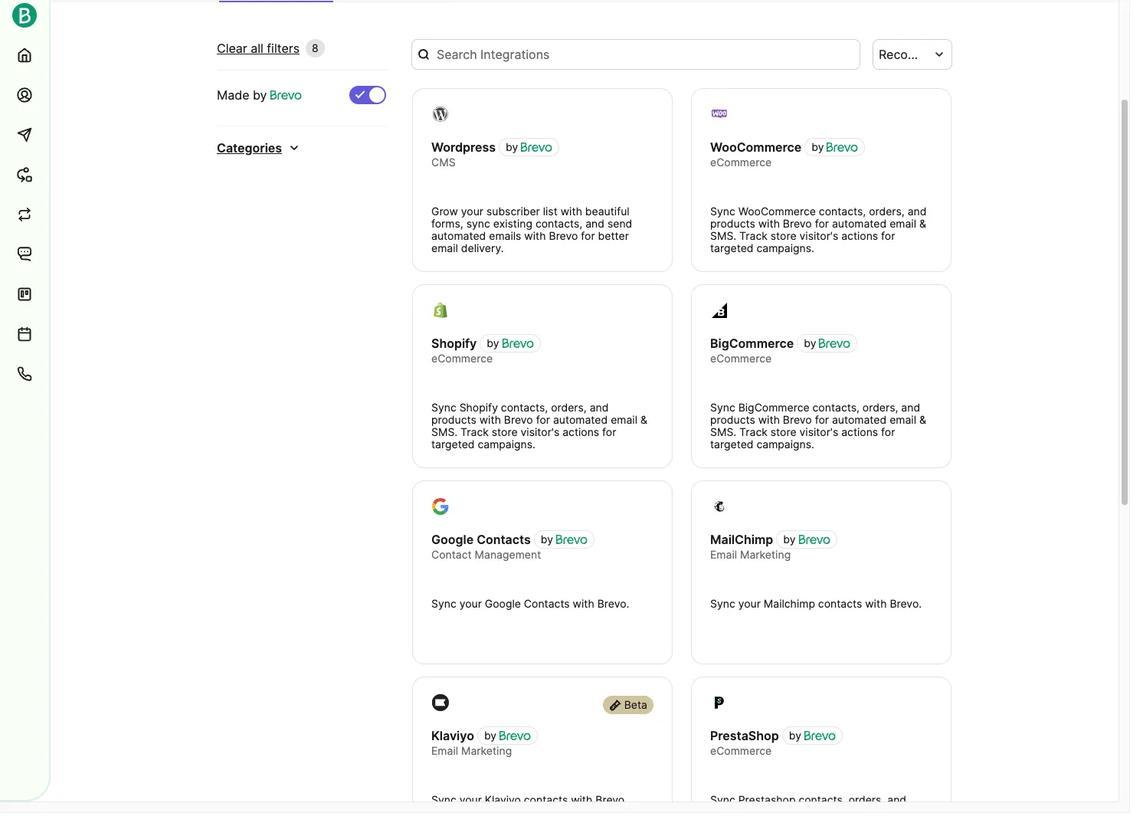 Task type: locate. For each thing, give the bounding box(es) containing it.
automated inside grow your subscriber list with beautiful forms, sync existing contacts, and send automated emails with brevo for better email delivery.
[[432, 229, 486, 242]]

0 vertical spatial google
[[432, 532, 474, 547]]

campaigns. inside "sync shopify contacts, orders, and products with brevo for automated email & sms. track store visitor's actions for targeted campaigns."
[[478, 438, 536, 451]]

store
[[771, 229, 797, 242], [492, 426, 518, 439], [771, 426, 797, 439]]

email inside sync woocommerce contacts, orders, and products with brevo for automated email & sms. track store visitor's actions for targeted campaigns.
[[890, 217, 917, 230]]

brevo.
[[598, 597, 630, 610], [890, 597, 922, 610], [596, 794, 628, 807]]

actions
[[842, 229, 879, 242], [563, 426, 600, 439], [842, 426, 879, 439]]

orders, inside sync bigcommerce contacts, orders, and products with brevo for automated email & sms. track store visitor's actions for targeted campaigns.
[[863, 401, 899, 414]]

email inside sync prestashop contacts, orders, and products with brevo for automated email
[[890, 806, 917, 813]]

email for woocommerce
[[890, 217, 917, 230]]

1 vertical spatial bigcommerce
[[739, 401, 810, 414]]

marketing down 'mailchimp' at the right of page
[[741, 548, 791, 561]]

1 vertical spatial woocommerce
[[739, 205, 816, 218]]

brevo for prestashop
[[783, 806, 813, 813]]

sync
[[711, 205, 736, 218], [432, 401, 457, 414], [711, 401, 736, 414], [432, 597, 457, 610], [711, 597, 736, 610], [432, 794, 457, 807], [711, 794, 736, 807]]

0 horizontal spatial klaviyo
[[432, 728, 475, 744]]

list
[[543, 205, 558, 218]]

sync for prestashop
[[711, 794, 736, 807]]

contacts, inside sync prestashop contacts, orders, and products with brevo for automated email
[[799, 794, 846, 807]]

1 vertical spatial shopify
[[460, 401, 498, 414]]

sync inside sync prestashop contacts, orders, and products with brevo for automated email
[[711, 794, 736, 807]]

targeted for woocommerce
[[711, 242, 754, 255]]

email for prestashop
[[890, 806, 917, 813]]

automated inside sync bigcommerce contacts, orders, and products with brevo for automated email & sms. track store visitor's actions for targeted campaigns.
[[833, 413, 887, 426]]

store inside "sync shopify contacts, orders, and products with brevo for automated email & sms. track store visitor's actions for targeted campaigns."
[[492, 426, 518, 439]]

track for woocommerce
[[740, 229, 768, 242]]

products inside sync prestashop contacts, orders, and products with brevo for automated email
[[711, 806, 756, 813]]

actions for shopify
[[563, 426, 600, 439]]

0 horizontal spatial email marketing
[[432, 744, 512, 758]]

shopify
[[432, 336, 477, 351], [460, 401, 498, 414]]

contacts
[[477, 532, 531, 547], [524, 597, 570, 610]]

0 vertical spatial email marketing
[[711, 548, 791, 561]]

contacts, for woocommerce
[[819, 205, 867, 218]]

sync inside sync bigcommerce contacts, orders, and products with brevo for automated email & sms. track store visitor's actions for targeted campaigns.
[[711, 401, 736, 414]]

contacts down management
[[524, 597, 570, 610]]

contacts, inside "sync shopify contacts, orders, and products with brevo for automated email & sms. track store visitor's actions for targeted campaigns."
[[501, 401, 548, 414]]

targeted for shopify
[[432, 438, 475, 451]]

filters
[[267, 41, 300, 56]]

& inside "sync shopify contacts, orders, and products with brevo for automated email & sms. track store visitor's actions for targeted campaigns."
[[641, 413, 648, 426]]

1 vertical spatial contacts
[[524, 597, 570, 610]]

automated for prestashop
[[833, 806, 887, 813]]

actions inside sync bigcommerce contacts, orders, and products with brevo for automated email & sms. track store visitor's actions for targeted campaigns.
[[842, 426, 879, 439]]

contacts, inside sync bigcommerce contacts, orders, and products with brevo for automated email & sms. track store visitor's actions for targeted campaigns.
[[813, 401, 860, 414]]

marketing for klaviyo
[[462, 744, 512, 758]]

google down management
[[485, 597, 521, 610]]

all
[[251, 41, 264, 56]]

brevo for shopify
[[504, 413, 533, 426]]

sync your klaviyo contacts with brevo.
[[432, 794, 628, 807]]

klaviyo logo image
[[432, 695, 449, 712]]

1 horizontal spatial email
[[711, 548, 738, 561]]

contacts up management
[[477, 532, 531, 547]]

orders, for shopify
[[551, 401, 587, 414]]

email marketing
[[711, 548, 791, 561], [432, 744, 512, 758]]

wordpress logo image
[[432, 106, 449, 123]]

ecommerce down shopify logo
[[432, 352, 493, 365]]

with inside sync bigcommerce contacts, orders, and products with brevo for automated email & sms. track store visitor's actions for targeted campaigns.
[[759, 413, 780, 426]]

sms. up the bigcommerce logo on the right
[[711, 229, 737, 242]]

your for wordpress
[[461, 205, 484, 218]]

brevo inside "sync shopify contacts, orders, and products with brevo for automated email & sms. track store visitor's actions for targeted campaigns."
[[504, 413, 533, 426]]

your for klaviyo
[[460, 794, 482, 807]]

and inside "sync shopify contacts, orders, and products with brevo for automated email & sms. track store visitor's actions for targeted campaigns."
[[590, 401, 609, 414]]

shopify logo image
[[432, 302, 449, 319]]

contact
[[432, 548, 472, 561]]

sms.
[[711, 229, 737, 242], [432, 426, 458, 439], [711, 426, 737, 439]]

automated
[[833, 217, 887, 230], [432, 229, 486, 242], [553, 413, 608, 426], [833, 413, 887, 426], [833, 806, 887, 813]]

visitor's inside sync bigcommerce contacts, orders, and products with brevo for automated email & sms. track store visitor's actions for targeted campaigns.
[[800, 426, 839, 439]]

automated for woocommerce
[[833, 217, 887, 230]]

brevo
[[783, 217, 813, 230], [549, 229, 578, 242], [504, 413, 533, 426], [783, 413, 813, 426], [783, 806, 813, 813]]

for
[[816, 217, 830, 230], [581, 229, 595, 242], [882, 229, 896, 242], [536, 413, 550, 426], [816, 413, 830, 426], [603, 426, 617, 439], [882, 426, 896, 439], [816, 806, 830, 813]]

email for shopify
[[611, 413, 638, 426]]

mailchimp
[[764, 597, 816, 610]]

campaigns. inside sync bigcommerce contacts, orders, and products with brevo for automated email & sms. track store visitor's actions for targeted campaigns.
[[757, 438, 815, 451]]

1 vertical spatial email marketing
[[432, 744, 512, 758]]

campaigns.
[[757, 242, 815, 255], [478, 438, 536, 451], [757, 438, 815, 451]]

email inside grow your subscriber list with beautiful forms, sync existing contacts, and send automated emails with brevo for better email delivery.
[[432, 242, 458, 255]]

sms. inside sync woocommerce contacts, orders, and products with brevo for automated email & sms. track store visitor's actions for targeted campaigns.
[[711, 229, 737, 242]]

by for bigcommerce
[[804, 337, 817, 350]]

email down 'mailchimp' at the right of page
[[711, 548, 738, 561]]

store for shopify
[[492, 426, 518, 439]]

brevo. for google contacts
[[598, 597, 630, 610]]

&
[[920, 217, 927, 230], [641, 413, 648, 426], [920, 413, 927, 426]]

ecommerce
[[711, 156, 772, 169], [432, 352, 493, 365], [711, 352, 772, 365], [711, 744, 772, 758]]

email marketing down 'mailchimp' at the right of page
[[711, 548, 791, 561]]

and inside sync woocommerce contacts, orders, and products with brevo for automated email & sms. track store visitor's actions for targeted campaigns.
[[908, 205, 927, 218]]

by for wordpress
[[506, 140, 519, 153]]

brevo inside sync prestashop contacts, orders, and products with brevo for automated email
[[783, 806, 813, 813]]

contacts, inside sync woocommerce contacts, orders, and products with brevo for automated email & sms. track store visitor's actions for targeted campaigns.
[[819, 205, 867, 218]]

contacts for klaviyo
[[524, 794, 568, 807]]

products inside sync bigcommerce contacts, orders, and products with brevo for automated email & sms. track store visitor's actions for targeted campaigns.
[[711, 413, 756, 426]]

email inside sync bigcommerce contacts, orders, and products with brevo for automated email & sms. track store visitor's actions for targeted campaigns.
[[890, 413, 917, 426]]

products inside "sync shopify contacts, orders, and products with brevo for automated email & sms. track store visitor's actions for targeted campaigns."
[[432, 413, 477, 426]]

campaigns. inside sync woocommerce contacts, orders, and products with brevo for automated email & sms. track store visitor's actions for targeted campaigns.
[[757, 242, 815, 255]]

and inside sync bigcommerce contacts, orders, and products with brevo for automated email & sms. track store visitor's actions for targeted campaigns.
[[902, 401, 921, 414]]

email marketing for klaviyo
[[432, 744, 512, 758]]

0 vertical spatial woocommerce
[[711, 140, 802, 155]]

woocommerce
[[711, 140, 802, 155], [739, 205, 816, 218]]

0 vertical spatial email
[[711, 548, 738, 561]]

0 horizontal spatial contacts
[[524, 794, 568, 807]]

1 horizontal spatial klaviyo
[[485, 794, 521, 807]]

management
[[475, 548, 542, 561]]

sms. up google contacts logo
[[432, 426, 458, 439]]

by for google contacts
[[541, 533, 554, 546]]

actions inside "sync shopify contacts, orders, and products with brevo for automated email & sms. track store visitor's actions for targeted campaigns."
[[563, 426, 600, 439]]

by for woocommerce
[[812, 140, 825, 153]]

sync your google contacts with brevo.
[[432, 597, 630, 610]]

email
[[890, 217, 917, 230], [432, 242, 458, 255], [611, 413, 638, 426], [890, 413, 917, 426], [890, 806, 917, 813]]

brevo inside sync woocommerce contacts, orders, and products with brevo for automated email & sms. track store visitor's actions for targeted campaigns.
[[783, 217, 813, 230]]

and for woocommerce
[[908, 205, 927, 218]]

& inside sync bigcommerce contacts, orders, and products with brevo for automated email & sms. track store visitor's actions for targeted campaigns.
[[920, 413, 927, 426]]

orders, inside "sync shopify contacts, orders, and products with brevo for automated email & sms. track store visitor's actions for targeted campaigns."
[[551, 401, 587, 414]]

products
[[711, 217, 756, 230], [432, 413, 477, 426], [711, 413, 756, 426], [711, 806, 756, 813]]

beautiful
[[586, 205, 630, 218]]

your
[[461, 205, 484, 218], [460, 597, 482, 610], [739, 597, 761, 610], [460, 794, 482, 807]]

Search Integrations search field
[[412, 39, 861, 70]]

ecommerce down woocommerce logo
[[711, 156, 772, 169]]

tab list
[[219, 0, 451, 2]]

contacts, inside grow your subscriber list with beautiful forms, sync existing contacts, and send automated emails with brevo for better email delivery.
[[536, 217, 583, 230]]

google up contact
[[432, 532, 474, 547]]

email inside "sync shopify contacts, orders, and products with brevo for automated email & sms. track store visitor's actions for targeted campaigns."
[[611, 413, 638, 426]]

brevo inside sync bigcommerce contacts, orders, and products with brevo for automated email & sms. track store visitor's actions for targeted campaigns.
[[783, 413, 813, 426]]

targeted up mailchimp logo
[[711, 438, 754, 451]]

store inside sync woocommerce contacts, orders, and products with brevo for automated email & sms. track store visitor's actions for targeted campaigns.
[[771, 229, 797, 242]]

ecommerce down the bigcommerce logo on the right
[[711, 352, 772, 365]]

sync
[[467, 217, 491, 230]]

sms. for bigcommerce
[[711, 426, 737, 439]]

automated inside sync woocommerce contacts, orders, and products with brevo for automated email & sms. track store visitor's actions for targeted campaigns.
[[833, 217, 887, 230]]

track inside sync bigcommerce contacts, orders, and products with brevo for automated email & sms. track store visitor's actions for targeted campaigns.
[[740, 426, 768, 439]]

orders,
[[870, 205, 905, 218], [551, 401, 587, 414], [863, 401, 899, 414], [849, 794, 885, 807]]

orders, for bigcommerce
[[863, 401, 899, 414]]

and
[[908, 205, 927, 218], [586, 217, 605, 230], [590, 401, 609, 414], [902, 401, 921, 414], [888, 794, 907, 807]]

prestashop
[[711, 728, 780, 744]]

products inside sync woocommerce contacts, orders, and products with brevo for automated email & sms. track store visitor's actions for targeted campaigns.
[[711, 217, 756, 230]]

email marketing down klaviyo logo
[[432, 744, 512, 758]]

0 horizontal spatial google
[[432, 532, 474, 547]]

ecommerce for shopify
[[432, 352, 493, 365]]

your inside grow your subscriber list with beautiful forms, sync existing contacts, and send automated emails with brevo for better email delivery.
[[461, 205, 484, 218]]

email
[[711, 548, 738, 561], [432, 744, 459, 758]]

0 vertical spatial contacts
[[819, 597, 863, 610]]

ecommerce down prestashop
[[711, 744, 772, 758]]

& inside sync woocommerce contacts, orders, and products with brevo for automated email & sms. track store visitor's actions for targeted campaigns.
[[920, 217, 927, 230]]

automated inside sync prestashop contacts, orders, and products with brevo for automated email
[[833, 806, 887, 813]]

0 vertical spatial klaviyo
[[432, 728, 475, 744]]

brevo. for klaviyo
[[596, 794, 628, 807]]

targeted inside sync woocommerce contacts, orders, and products with brevo for automated email & sms. track store visitor's actions for targeted campaigns.
[[711, 242, 754, 255]]

grow your subscriber list with beautiful forms, sync existing contacts, and send automated emails with brevo for better email delivery.
[[432, 205, 633, 255]]

1 vertical spatial marketing
[[462, 744, 512, 758]]

beta
[[625, 698, 648, 712]]

marketing up sync your klaviyo contacts with brevo.
[[462, 744, 512, 758]]

targeted inside "sync shopify contacts, orders, and products with brevo for automated email & sms. track store visitor's actions for targeted campaigns."
[[432, 438, 475, 451]]

and for bigcommerce
[[902, 401, 921, 414]]

sms. inside sync bigcommerce contacts, orders, and products with brevo for automated email & sms. track store visitor's actions for targeted campaigns.
[[711, 426, 737, 439]]

sms. inside "sync shopify contacts, orders, and products with brevo for automated email & sms. track store visitor's actions for targeted campaigns."
[[432, 426, 458, 439]]

actions inside sync woocommerce contacts, orders, and products with brevo for automated email & sms. track store visitor's actions for targeted campaigns.
[[842, 229, 879, 242]]

1 vertical spatial email
[[432, 744, 459, 758]]

1 horizontal spatial contacts
[[819, 597, 863, 610]]

targeted for bigcommerce
[[711, 438, 754, 451]]

bigcommerce
[[711, 336, 794, 351], [739, 401, 810, 414]]

by for shopify
[[487, 337, 500, 350]]

1 horizontal spatial marketing
[[741, 548, 791, 561]]

and inside sync prestashop contacts, orders, and products with brevo for automated email
[[888, 794, 907, 807]]

1 horizontal spatial email marketing
[[711, 548, 791, 561]]

categories
[[217, 140, 282, 156]]

orders, inside sync prestashop contacts, orders, and products with brevo for automated email
[[849, 794, 885, 807]]

mailchimp
[[711, 532, 774, 547]]

visitor's for shopify
[[521, 426, 560, 439]]

for inside sync prestashop contacts, orders, and products with brevo for automated email
[[816, 806, 830, 813]]

8
[[312, 41, 319, 54]]

& for woocommerce
[[920, 217, 927, 230]]

contacts,
[[819, 205, 867, 218], [536, 217, 583, 230], [501, 401, 548, 414], [813, 401, 860, 414], [799, 794, 846, 807]]

orders, inside sync woocommerce contacts, orders, and products with brevo for automated email & sms. track store visitor's actions for targeted campaigns.
[[870, 205, 905, 218]]

0 horizontal spatial email
[[432, 744, 459, 758]]

track inside "sync shopify contacts, orders, and products with brevo for automated email & sms. track store visitor's actions for targeted campaigns."
[[461, 426, 489, 439]]

products for shopify
[[432, 413, 477, 426]]

with inside sync prestashop contacts, orders, and products with brevo for automated email
[[759, 806, 780, 813]]

sms. for woocommerce
[[711, 229, 737, 242]]

sync shopify contacts, orders, and products with brevo for automated email & sms. track store visitor's actions for targeted campaigns.
[[432, 401, 648, 451]]

track
[[740, 229, 768, 242], [461, 426, 489, 439], [740, 426, 768, 439]]

contacts, for prestashop
[[799, 794, 846, 807]]

track inside sync woocommerce contacts, orders, and products with brevo for automated email & sms. track store visitor's actions for targeted campaigns.
[[740, 229, 768, 242]]

visitor's inside "sync shopify contacts, orders, and products with brevo for automated email & sms. track store visitor's actions for targeted campaigns."
[[521, 426, 560, 439]]

sync your mailchimp contacts with brevo.
[[711, 597, 922, 610]]

visitor's
[[800, 229, 839, 242], [521, 426, 560, 439], [800, 426, 839, 439]]

shopify inside "sync shopify contacts, orders, and products with brevo for automated email & sms. track store visitor's actions for targeted campaigns."
[[460, 401, 498, 414]]

and for shopify
[[590, 401, 609, 414]]

contacts
[[819, 597, 863, 610], [524, 794, 568, 807]]

1 vertical spatial contacts
[[524, 794, 568, 807]]

targeted inside sync bigcommerce contacts, orders, and products with brevo for automated email & sms. track store visitor's actions for targeted campaigns.
[[711, 438, 754, 451]]

with inside sync woocommerce contacts, orders, and products with brevo for automated email & sms. track store visitor's actions for targeted campaigns.
[[759, 217, 780, 230]]

by for mailchimp
[[784, 533, 796, 546]]

grow
[[432, 205, 458, 218]]

email for klaviyo
[[432, 744, 459, 758]]

0 vertical spatial marketing
[[741, 548, 791, 561]]

track for shopify
[[461, 426, 489, 439]]

sync inside sync woocommerce contacts, orders, and products with brevo for automated email & sms. track store visitor's actions for targeted campaigns.
[[711, 205, 736, 218]]

with
[[561, 205, 583, 218], [759, 217, 780, 230], [525, 229, 546, 242], [480, 413, 501, 426], [759, 413, 780, 426], [573, 597, 595, 610], [866, 597, 887, 610], [571, 794, 593, 807], [759, 806, 780, 813]]

sync for bigcommerce
[[711, 401, 736, 414]]

wordpress
[[432, 140, 496, 155]]

email down klaviyo logo
[[432, 744, 459, 758]]

1 vertical spatial google
[[485, 597, 521, 610]]

contact management
[[432, 548, 542, 561]]

None checkbox
[[350, 86, 386, 104]]

store inside sync bigcommerce contacts, orders, and products with brevo for automated email & sms. track store visitor's actions for targeted campaigns.
[[771, 426, 797, 439]]

automated inside "sync shopify contacts, orders, and products with brevo for automated email & sms. track store visitor's actions for targeted campaigns."
[[553, 413, 608, 426]]

targeted
[[711, 242, 754, 255], [432, 438, 475, 451], [711, 438, 754, 451]]

email marketing for mailchimp
[[711, 548, 791, 561]]

by
[[253, 87, 267, 103], [506, 140, 519, 153], [812, 140, 825, 153], [487, 337, 500, 350], [804, 337, 817, 350], [541, 533, 554, 546], [784, 533, 796, 546], [484, 729, 497, 742], [790, 729, 802, 742]]

sync inside "sync shopify contacts, orders, and products with brevo for automated email & sms. track store visitor's actions for targeted campaigns."
[[432, 401, 457, 414]]

sync for klaviyo
[[432, 794, 457, 807]]

sms. up mailchimp logo
[[711, 426, 737, 439]]

0 horizontal spatial marketing
[[462, 744, 512, 758]]

email for bigcommerce
[[890, 413, 917, 426]]

targeted up google contacts logo
[[432, 438, 475, 451]]

ecommerce for bigcommerce
[[711, 352, 772, 365]]

visitor's inside sync woocommerce contacts, orders, and products with brevo for automated email & sms. track store visitor's actions for targeted campaigns.
[[800, 229, 839, 242]]

and inside grow your subscriber list with beautiful forms, sync existing contacts, and send automated emails with brevo for better email delivery.
[[586, 217, 605, 230]]

targeted up the bigcommerce logo on the right
[[711, 242, 754, 255]]

subscriber
[[487, 205, 540, 218]]

klaviyo
[[432, 728, 475, 744], [485, 794, 521, 807]]

google
[[432, 532, 474, 547], [485, 597, 521, 610]]

products for bigcommerce
[[711, 413, 756, 426]]

marketing
[[741, 548, 791, 561], [462, 744, 512, 758]]



Task type: vqa. For each thing, say whether or not it's contained in the screenshot.


Task type: describe. For each thing, give the bounding box(es) containing it.
sync for woocommerce
[[711, 205, 736, 218]]

google contacts
[[432, 532, 531, 547]]

clear all filters link
[[217, 39, 300, 58]]

0 vertical spatial contacts
[[477, 532, 531, 547]]

store for woocommerce
[[771, 229, 797, 242]]

sync for google contacts
[[432, 597, 457, 610]]

left c25ys image
[[609, 699, 622, 712]]

sms. for shopify
[[432, 426, 458, 439]]

ecommerce for prestashop
[[711, 744, 772, 758]]

clear
[[217, 41, 247, 56]]

bigcommerce inside sync bigcommerce contacts, orders, and products with brevo for automated email & sms. track store visitor's actions for targeted campaigns.
[[739, 401, 810, 414]]

your for google contacts
[[460, 597, 482, 610]]

mailchimp logo image
[[712, 498, 728, 515]]

automated for bigcommerce
[[833, 413, 887, 426]]

contacts for mailchimp
[[819, 597, 863, 610]]

visitor's for woocommerce
[[800, 229, 839, 242]]

for inside grow your subscriber list with beautiful forms, sync existing contacts, and send automated emails with brevo for better email delivery.
[[581, 229, 595, 242]]

sync bigcommerce contacts, orders, and products with brevo for automated email & sms. track store visitor's actions for targeted campaigns.
[[711, 401, 927, 451]]

orders, for woocommerce
[[870, 205, 905, 218]]

brevo inside grow your subscriber list with beautiful forms, sync existing contacts, and send automated emails with brevo for better email delivery.
[[549, 229, 578, 242]]

delivery.
[[461, 242, 504, 255]]

visitor's for bigcommerce
[[800, 426, 839, 439]]

prestashop
[[739, 794, 796, 807]]

actions for woocommerce
[[842, 229, 879, 242]]

campaigns. for woocommerce
[[757, 242, 815, 255]]

contacts, for shopify
[[501, 401, 548, 414]]

0 vertical spatial bigcommerce
[[711, 336, 794, 351]]

prestashop logo image
[[712, 695, 728, 712]]

sync woocommerce contacts, orders, and products with brevo for automated email & sms. track store visitor's actions for targeted campaigns.
[[711, 205, 927, 255]]

and for prestashop
[[888, 794, 907, 807]]

woocommerce inside sync woocommerce contacts, orders, and products with brevo for automated email & sms. track store visitor's actions for targeted campaigns.
[[739, 205, 816, 218]]

brevo for bigcommerce
[[783, 413, 813, 426]]

campaigns. for bigcommerce
[[757, 438, 815, 451]]

cms
[[432, 156, 456, 169]]

actions for bigcommerce
[[842, 426, 879, 439]]

categories link
[[217, 139, 301, 157]]

track for bigcommerce
[[740, 426, 768, 439]]

marketing for mailchimp
[[741, 548, 791, 561]]

by for klaviyo
[[484, 729, 497, 742]]

1 horizontal spatial google
[[485, 597, 521, 610]]

send
[[608, 217, 633, 230]]

& for bigcommerce
[[920, 413, 927, 426]]

products for prestashop
[[711, 806, 756, 813]]

by for prestashop
[[790, 729, 802, 742]]

contacts, for bigcommerce
[[813, 401, 860, 414]]

made by
[[217, 87, 271, 103]]

woocommerce logo image
[[712, 106, 728, 123]]

google contacts logo image
[[432, 498, 449, 515]]

1 vertical spatial klaviyo
[[485, 794, 521, 807]]

made
[[217, 87, 250, 103]]

products for woocommerce
[[711, 217, 756, 230]]

your for mailchimp
[[739, 597, 761, 610]]

sync for mailchimp
[[711, 597, 736, 610]]

campaigns. for shopify
[[478, 438, 536, 451]]

clear all filters
[[217, 41, 300, 56]]

brevo. for mailchimp
[[890, 597, 922, 610]]

emails
[[489, 229, 522, 242]]

email for mailchimp
[[711, 548, 738, 561]]

brevo for woocommerce
[[783, 217, 813, 230]]

better
[[598, 229, 629, 242]]

& for shopify
[[641, 413, 648, 426]]

sync prestashop contacts, orders, and products with brevo for automated email 
[[711, 794, 927, 813]]

automated for shopify
[[553, 413, 608, 426]]

0 vertical spatial shopify
[[432, 336, 477, 351]]

forms,
[[432, 217, 464, 230]]

sync for shopify
[[432, 401, 457, 414]]

existing
[[494, 217, 533, 230]]

bigcommerce logo image
[[712, 302, 728, 319]]

store for bigcommerce
[[771, 426, 797, 439]]

with inside "sync shopify contacts, orders, and products with brevo for automated email & sms. track store visitor's actions for targeted campaigns."
[[480, 413, 501, 426]]

recommended
[[879, 47, 967, 62]]

orders, for prestashop
[[849, 794, 885, 807]]

ecommerce for woocommerce
[[711, 156, 772, 169]]

recommended button
[[873, 39, 967, 70]]



